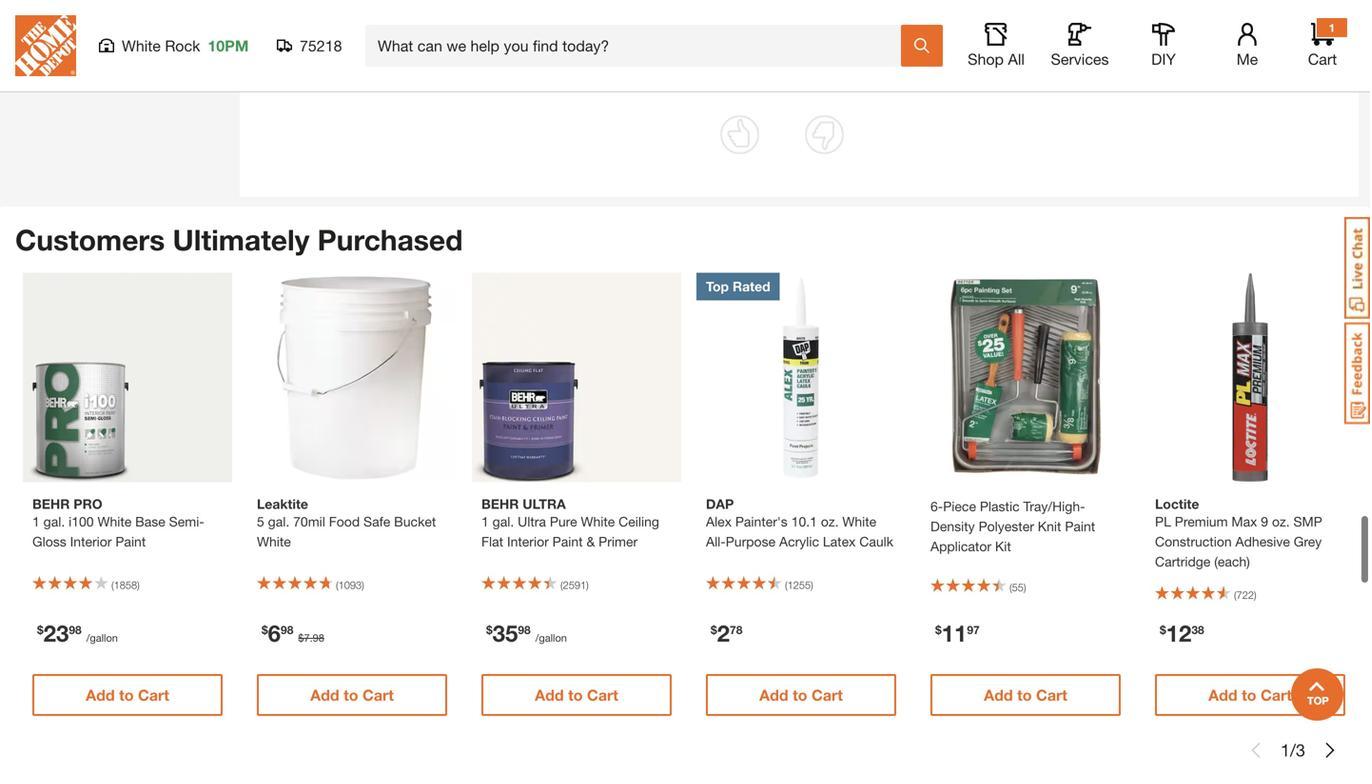 Task type: locate. For each thing, give the bounding box(es) containing it.
$ inside the $ 23 98 /gallon
[[37, 623, 43, 636]]

shop
[[968, 50, 1004, 68]]

cart for ( 2591 )
[[587, 686, 619, 704]]

1 oz. from the left
[[821, 514, 839, 529]]

3 add to cart from the left
[[535, 686, 619, 704]]

diy
[[1152, 50, 1177, 68]]

6 add to cart from the left
[[1209, 686, 1293, 704]]

to for pl premium max 9 oz. smp construction adhesive grey cartridge (each)
[[1242, 686, 1257, 704]]

add for behr pro 1 gal. i100 white base semi- gloss interior paint
[[86, 686, 115, 704]]

70mil
[[293, 514, 325, 529]]

$ left 78 at the bottom of the page
[[711, 623, 718, 636]]

$ left 38
[[1161, 623, 1167, 636]]

gal. up gloss
[[43, 514, 65, 529]]

gal. down leaktite
[[268, 514, 290, 529]]

( for white
[[336, 579, 339, 591]]

add to cart button down the $ 23 98 /gallon
[[32, 674, 223, 716]]

3 to from the left
[[568, 686, 583, 704]]

of
[[801, 9, 813, 24]]

i100
[[69, 514, 94, 529]]

( down leaktite 5 gal. 70mil food safe bucket white
[[336, 579, 339, 591]]

leaktite
[[257, 496, 308, 512]]

dap alex painter's 10.1 oz. white all-purpose acrylic latex caulk
[[706, 496, 894, 549]]

5 add to cart button from the left
[[931, 674, 1121, 716]]

1858
[[114, 579, 137, 591]]

food
[[329, 514, 360, 529]]

1 gal. from the left
[[43, 514, 65, 529]]

me button
[[1218, 23, 1279, 69]]

$ down gloss
[[37, 623, 43, 636]]

premium
[[1176, 514, 1229, 529]]

alex painter's 10.1 oz. white all-purpose acrylic latex caulk image
[[697, 273, 906, 482]]

75218 button
[[277, 36, 343, 55]]

0 horizontal spatial behr
[[32, 496, 70, 512]]

behr up i100
[[32, 496, 70, 512]]

0 horizontal spatial interior
[[70, 534, 112, 549]]

) down adhesive
[[1255, 589, 1257, 601]]

( 55 )
[[1010, 581, 1027, 594]]

12
[[1167, 619, 1192, 646]]

behr
[[32, 496, 70, 512], [482, 496, 519, 512]]

1 to from the left
[[119, 686, 134, 704]]

white inside "behr pro 1 gal. i100 white base semi- gloss interior paint"
[[98, 514, 132, 529]]

1 horizontal spatial oz.
[[1273, 514, 1291, 529]]

white down pro
[[98, 514, 132, 529]]

behr for 23
[[32, 496, 70, 512]]

2 horizontal spatial paint
[[1066, 518, 1096, 534]]

white rock 10pm
[[122, 37, 249, 55]]

2 to from the left
[[344, 686, 358, 704]]

1 interior from the left
[[70, 534, 112, 549]]

/gallon for 35
[[536, 632, 567, 644]]

interior down i100
[[70, 534, 112, 549]]

/gallon inside the $ 23 98 /gallon
[[86, 632, 118, 644]]

0 horizontal spatial /gallon
[[86, 632, 118, 644]]

add for loctite pl premium max 9 oz. smp construction adhesive grey cartridge (each)
[[1209, 686, 1238, 704]]

$ inside $ 35 98 /gallon
[[486, 623, 493, 636]]

1 add to cart from the left
[[86, 686, 169, 704]]

) for semi-
[[137, 579, 140, 591]]

1
[[1330, 21, 1336, 34], [32, 514, 40, 529], [482, 514, 489, 529], [1281, 740, 1291, 760]]

feedback link image
[[1345, 322, 1371, 425]]

3 add from the left
[[535, 686, 564, 704]]

paint for 23
[[116, 534, 146, 549]]

construction
[[1156, 534, 1233, 549]]

9
[[1262, 514, 1269, 529]]

gal.
[[43, 514, 65, 529], [268, 514, 290, 529], [493, 514, 514, 529]]

paint inside "behr pro 1 gal. i100 white base semi- gloss interior paint"
[[116, 534, 146, 549]]

customers
[[15, 223, 165, 257]]

interior for 23
[[70, 534, 112, 549]]

1 gal. i100 white base semi-gloss interior paint image
[[23, 273, 232, 482]]

98 inside the $ 23 98 /gallon
[[69, 623, 82, 636]]

1 left 3
[[1281, 740, 1291, 760]]

max
[[1232, 514, 1258, 529]]

2 oz. from the left
[[1273, 514, 1291, 529]]

$ left .
[[298, 632, 304, 644]]

1 add from the left
[[86, 686, 115, 704]]

6 add from the left
[[1209, 686, 1238, 704]]

/gallon right 35
[[536, 632, 567, 644]]

2 gal. from the left
[[268, 514, 290, 529]]

add to cart button down .
[[257, 674, 447, 716]]

1 horizontal spatial gal.
[[268, 514, 290, 529]]

all-
[[706, 534, 726, 549]]

1 horizontal spatial interior
[[507, 534, 549, 549]]

1 horizontal spatial /gallon
[[536, 632, 567, 644]]

add to cart button down 78 at the bottom of the page
[[706, 674, 897, 716]]

0 horizontal spatial paint
[[116, 534, 146, 549]]

white inside behr ultra 1 gal. ultra pure white ceiling flat interior paint & primer
[[581, 514, 615, 529]]

) down leaktite 5 gal. 70mil food safe bucket white
[[362, 579, 364, 591]]

white up caulk on the right bottom of the page
[[843, 514, 877, 529]]

722
[[1237, 589, 1255, 601]]

purchased
[[318, 223, 463, 257]]

( down kit
[[1010, 581, 1013, 594]]

2 add to cart button from the left
[[257, 674, 447, 716]]

$ left 97
[[936, 623, 942, 636]]

add to cart for leaktite 5 gal. 70mil food safe bucket white
[[310, 686, 394, 704]]

to for 5 gal. 70mil food safe bucket white
[[344, 686, 358, 704]]

3 gal. from the left
[[493, 514, 514, 529]]

(
[[111, 579, 114, 591], [336, 579, 339, 591], [561, 579, 563, 591], [785, 579, 788, 591], [1010, 581, 1013, 594], [1235, 589, 1237, 601]]

loctite pl premium max 9 oz. smp construction adhesive grey cartridge (each)
[[1156, 496, 1323, 569]]

1 behr from the left
[[32, 496, 70, 512]]

behr inside behr ultra 1 gal. ultra pure white ceiling flat interior paint & primer
[[482, 496, 519, 512]]

white inside leaktite 5 gal. 70mil food safe bucket white
[[257, 534, 291, 549]]

gal. inside behr ultra 1 gal. ultra pure white ceiling flat interior paint & primer
[[493, 514, 514, 529]]

$ inside $ 11 97
[[936, 623, 942, 636]]

add
[[86, 686, 115, 704], [310, 686, 340, 704], [535, 686, 564, 704], [760, 686, 789, 704], [985, 686, 1014, 704], [1209, 686, 1238, 704]]

add to cart button for behr ultra 1 gal. ultra pure white ceiling flat interior paint & primer
[[482, 674, 672, 716]]

$ inside $ 2 78
[[711, 623, 718, 636]]

&
[[587, 534, 595, 549]]

1 /gallon from the left
[[86, 632, 118, 644]]

5 gal. 70mil food safe bucket white image
[[248, 273, 457, 482]]

rock
[[165, 37, 200, 55]]

$ 12 38
[[1161, 619, 1205, 646]]

( 1255 )
[[785, 579, 814, 591]]

gal. for 35
[[493, 514, 514, 529]]

4 add to cart from the left
[[760, 686, 843, 704]]

paint down the pure
[[553, 534, 583, 549]]

add to cart button for loctite pl premium max 9 oz. smp construction adhesive grey cartridge (each)
[[1156, 674, 1346, 716]]

add to cart button down $ 35 98 /gallon
[[482, 674, 672, 716]]

( down (each)
[[1235, 589, 1237, 601]]

add to cart button up this is the first slide image
[[1156, 674, 1346, 716]]

top rated
[[706, 278, 771, 294]]

( for ceiling
[[561, 579, 563, 591]]

3 add to cart button from the left
[[482, 674, 672, 716]]

smp
[[1294, 514, 1323, 529]]

behr up ultra
[[482, 496, 519, 512]]

polyester
[[979, 518, 1035, 534]]

/gallon inside $ 35 98 /gallon
[[536, 632, 567, 644]]

0 horizontal spatial oz.
[[821, 514, 839, 529]]

add to cart
[[86, 686, 169, 704], [310, 686, 394, 704], [535, 686, 619, 704], [760, 686, 843, 704], [985, 686, 1068, 704], [1209, 686, 1293, 704]]

2 interior from the left
[[507, 534, 549, 549]]

$ down "flat"
[[486, 623, 493, 636]]

(each)
[[1215, 554, 1251, 569]]

add to cart button down 97
[[931, 674, 1121, 716]]

cart 1
[[1309, 21, 1338, 68]]

) down &
[[587, 579, 589, 591]]

gal. up "flat"
[[493, 514, 514, 529]]

base
[[135, 514, 165, 529]]

1 / 3
[[1281, 740, 1306, 760]]

dap
[[706, 496, 734, 512]]

) down base in the bottom left of the page
[[137, 579, 140, 591]]

paint right knit
[[1066, 518, 1096, 534]]

white left rock
[[122, 37, 161, 55]]

98 for 6
[[281, 623, 294, 636]]

interior inside behr ultra 1 gal. ultra pure white ceiling flat interior paint & primer
[[507, 534, 549, 549]]

$ left 7
[[262, 623, 268, 636]]

1 horizontal spatial paint
[[553, 534, 583, 549]]

white up &
[[581, 514, 615, 529]]

( up $ 35 98 /gallon
[[561, 579, 563, 591]]

add to cart button
[[32, 674, 223, 716], [257, 674, 447, 716], [482, 674, 672, 716], [706, 674, 897, 716], [931, 674, 1121, 716], [1156, 674, 1346, 716]]

white down '5'
[[257, 534, 291, 549]]

paint down base in the bottom left of the page
[[116, 534, 146, 549]]

1093
[[339, 579, 362, 591]]

interior down ultra
[[507, 534, 549, 549]]

$
[[37, 623, 43, 636], [262, 623, 268, 636], [486, 623, 493, 636], [711, 623, 718, 636], [936, 623, 942, 636], [1161, 623, 1167, 636], [298, 632, 304, 644]]

add to cart for loctite pl premium max 9 oz. smp construction adhesive grey cartridge (each)
[[1209, 686, 1293, 704]]

$ inside $ 12 38
[[1161, 623, 1167, 636]]

) down the 6-piece plastic tray/high- density polyester knit paint applicator kit link
[[1024, 581, 1027, 594]]

tray/high-
[[1024, 498, 1086, 514]]

$ for 12
[[1161, 623, 1167, 636]]

) down acrylic
[[811, 579, 814, 591]]

ultimately
[[173, 223, 310, 257]]

plastic
[[980, 498, 1020, 514]]

this is the first slide image
[[1249, 743, 1264, 758]]

6 add to cart button from the left
[[1156, 674, 1346, 716]]

$ for 11
[[936, 623, 942, 636]]

add to cart for behr pro 1 gal. i100 white base semi- gloss interior paint
[[86, 686, 169, 704]]

1 gal. ultra pure white ceiling flat interior paint & primer image
[[472, 273, 682, 482]]

2 add to cart from the left
[[310, 686, 394, 704]]

white
[[122, 37, 161, 55], [98, 514, 132, 529], [581, 514, 615, 529], [843, 514, 877, 529], [257, 534, 291, 549]]

1 right me button
[[1330, 21, 1336, 34]]

oz. right 9
[[1273, 514, 1291, 529]]

1 up gloss
[[32, 514, 40, 529]]

alex
[[706, 514, 732, 529]]

paint inside behr ultra 1 gal. ultra pure white ceiling flat interior paint & primer
[[553, 534, 583, 549]]

98 inside $ 35 98 /gallon
[[518, 623, 531, 636]]

paint
[[1066, 518, 1096, 534], [116, 534, 146, 549], [553, 534, 583, 549]]

shop all button
[[966, 23, 1027, 69]]

interior inside "behr pro 1 gal. i100 white base semi- gloss interior paint"
[[70, 534, 112, 549]]

oz. up "latex"
[[821, 514, 839, 529]]

cart
[[1309, 50, 1338, 68], [138, 686, 169, 704], [363, 686, 394, 704], [587, 686, 619, 704], [812, 686, 843, 704], [1037, 686, 1068, 704], [1261, 686, 1293, 704]]

1 up "flat"
[[482, 514, 489, 529]]

gal. inside "behr pro 1 gal. i100 white base semi- gloss interior paint"
[[43, 514, 65, 529]]

1 horizontal spatial behr
[[482, 496, 519, 512]]

( down acrylic
[[785, 579, 788, 591]]

2 add from the left
[[310, 686, 340, 704]]

behr inside "behr pro 1 gal. i100 white base semi- gloss interior paint"
[[32, 496, 70, 512]]

ultra
[[518, 514, 546, 529]]

painter's
[[736, 514, 788, 529]]

knit
[[1038, 518, 1062, 534]]

1 inside behr ultra 1 gal. ultra pure white ceiling flat interior paint & primer
[[482, 514, 489, 529]]

/gallon right the 23 at the left bottom
[[86, 632, 118, 644]]

/gallon
[[86, 632, 118, 644], [536, 632, 567, 644]]

2 horizontal spatial gal.
[[493, 514, 514, 529]]

$ 11 97
[[936, 619, 980, 646]]

gal. inside leaktite 5 gal. 70mil food safe bucket white
[[268, 514, 290, 529]]

2 /gallon from the left
[[536, 632, 567, 644]]

( up the $ 23 98 /gallon
[[111, 579, 114, 591]]

/
[[1291, 740, 1297, 760]]

oz. inside loctite pl premium max 9 oz. smp construction adhesive grey cartridge (each)
[[1273, 514, 1291, 529]]

( for purpose
[[785, 579, 788, 591]]

oz. inside dap alex painter's 10.1 oz. white all-purpose acrylic latex caulk
[[821, 514, 839, 529]]

oz.
[[821, 514, 839, 529], [1273, 514, 1291, 529]]

2 behr from the left
[[482, 496, 519, 512]]

density
[[931, 518, 976, 534]]

6 to from the left
[[1242, 686, 1257, 704]]

$ 2 78
[[711, 619, 743, 646]]

.
[[310, 632, 313, 644]]

5 add to cart from the left
[[985, 686, 1068, 704]]

showing
[[714, 9, 766, 24]]

me
[[1237, 50, 1259, 68]]

1 add to cart button from the left
[[32, 674, 223, 716]]

0 horizontal spatial gal.
[[43, 514, 65, 529]]

adhesive
[[1236, 534, 1291, 549]]

cart for ( 55 )
[[1037, 686, 1068, 704]]

behr pro 1 gal. i100 white base semi- gloss interior paint
[[32, 496, 204, 549]]

behr ultra 1 gal. ultra pure white ceiling flat interior paint & primer
[[482, 496, 660, 549]]



Task type: vqa. For each thing, say whether or not it's contained in the screenshot.
3rd /case from right
no



Task type: describe. For each thing, give the bounding box(es) containing it.
) for white
[[362, 579, 364, 591]]

$ 6 98 $ 7 . 98
[[262, 619, 325, 646]]

white inside dap alex painter's 10.1 oz. white all-purpose acrylic latex caulk
[[843, 514, 877, 529]]

applicator
[[931, 538, 992, 554]]

rated
[[733, 278, 771, 294]]

What can we help you find today? search field
[[378, 26, 901, 66]]

$ 23 98 /gallon
[[37, 619, 118, 646]]

add to cart for behr ultra 1 gal. ultra pure white ceiling flat interior paint & primer
[[535, 686, 619, 704]]

ceiling
[[619, 514, 660, 529]]

97
[[968, 623, 980, 636]]

pl premium max 9 oz. smp construction adhesive grey cartridge (each) image
[[1146, 273, 1356, 482]]

98 for 35
[[518, 623, 531, 636]]

bucket
[[394, 514, 436, 529]]

interior for 35
[[507, 534, 549, 549]]

flat
[[482, 534, 504, 549]]

( for semi-
[[111, 579, 114, 591]]

add to cart button for leaktite 5 gal. 70mil food safe bucket white
[[257, 674, 447, 716]]

pure
[[550, 514, 578, 529]]

5 add from the left
[[985, 686, 1014, 704]]

) for construction
[[1255, 589, 1257, 601]]

loctite
[[1156, 496, 1200, 512]]

paint for 35
[[553, 534, 583, 549]]

( 2591 )
[[561, 579, 589, 591]]

caulk
[[860, 534, 894, 549]]

semi-
[[169, 514, 204, 529]]

next slide image
[[1323, 743, 1339, 758]]

grey
[[1294, 534, 1323, 549]]

1-
[[770, 9, 783, 24]]

gloss
[[32, 534, 66, 549]]

7
[[304, 632, 310, 644]]

2
[[718, 619, 730, 646]]

5
[[257, 514, 264, 529]]

safe
[[364, 514, 391, 529]]

cart for ( 1093 )
[[363, 686, 394, 704]]

/gallon for 23
[[86, 632, 118, 644]]

services button
[[1050, 23, 1111, 69]]

to for 1 gal. ultra pure white ceiling flat interior paint & primer
[[568, 686, 583, 704]]

2591
[[563, 579, 587, 591]]

75218
[[300, 37, 342, 55]]

cart for ( 722 )
[[1261, 686, 1293, 704]]

shop all
[[968, 50, 1025, 68]]

) for ceiling
[[587, 579, 589, 591]]

35
[[493, 619, 518, 646]]

78
[[730, 623, 743, 636]]

$ for 2
[[711, 623, 718, 636]]

6
[[268, 619, 281, 646]]

cart for ( 1858 )
[[138, 686, 169, 704]]

acrylic
[[780, 534, 820, 549]]

add to cart button for behr pro 1 gal. i100 white base semi- gloss interior paint
[[32, 674, 223, 716]]

customers ultimately purchased
[[15, 223, 463, 257]]

6-piece plastic tray/high-density polyester knit paint applicator kit image
[[922, 273, 1131, 482]]

6-
[[931, 498, 944, 514]]

the home depot logo image
[[15, 15, 76, 76]]

23
[[43, 619, 69, 646]]

all
[[1009, 50, 1025, 68]]

38
[[1192, 623, 1205, 636]]

live chat image
[[1345, 217, 1371, 319]]

( for construction
[[1235, 589, 1237, 601]]

( 722 )
[[1235, 589, 1257, 601]]

paint inside 6-piece plastic tray/high- density polyester knit paint applicator kit
[[1066, 518, 1096, 534]]

4 to from the left
[[793, 686, 808, 704]]

4 add to cart button from the left
[[706, 674, 897, 716]]

1255
[[788, 579, 811, 591]]

add for behr ultra 1 gal. ultra pure white ceiling flat interior paint & primer
[[535, 686, 564, 704]]

piece
[[944, 498, 977, 514]]

diy button
[[1134, 23, 1195, 69]]

3
[[1297, 740, 1306, 760]]

leaktite 5 gal. 70mil food safe bucket white
[[257, 496, 436, 549]]

results.
[[842, 9, 885, 24]]

$ for 6
[[262, 623, 268, 636]]

primer
[[599, 534, 638, 549]]

325
[[816, 9, 839, 24]]

kit
[[996, 538, 1012, 554]]

( 1858 )
[[111, 579, 140, 591]]

10pm
[[208, 37, 249, 55]]

ultra
[[523, 496, 566, 512]]

$ for 23
[[37, 623, 43, 636]]

6-piece plastic tray/high- density polyester knit paint applicator kit
[[931, 498, 1096, 554]]

5 to from the left
[[1018, 686, 1032, 704]]

) for purpose
[[811, 579, 814, 591]]

showing 1-24 of 325 results.
[[714, 9, 885, 24]]

add for leaktite 5 gal. 70mil food safe bucket white
[[310, 686, 340, 704]]

( 1093 )
[[336, 579, 364, 591]]

cartridge
[[1156, 554, 1211, 569]]

10.1
[[792, 514, 818, 529]]

services
[[1052, 50, 1110, 68]]

behr for 35
[[482, 496, 519, 512]]

4 add from the left
[[760, 686, 789, 704]]

11
[[942, 619, 968, 646]]

1 inside "behr pro 1 gal. i100 white base semi- gloss interior paint"
[[32, 514, 40, 529]]

98 for 23
[[69, 623, 82, 636]]

to for 1 gal. i100 white base semi- gloss interior paint
[[119, 686, 134, 704]]

6-piece plastic tray/high- density polyester knit paint applicator kit link
[[931, 496, 1121, 556]]

$ for 35
[[486, 623, 493, 636]]

pro
[[74, 496, 102, 512]]

gal. for 23
[[43, 514, 65, 529]]

1 inside cart 1
[[1330, 21, 1336, 34]]

$ 35 98 /gallon
[[486, 619, 567, 646]]



